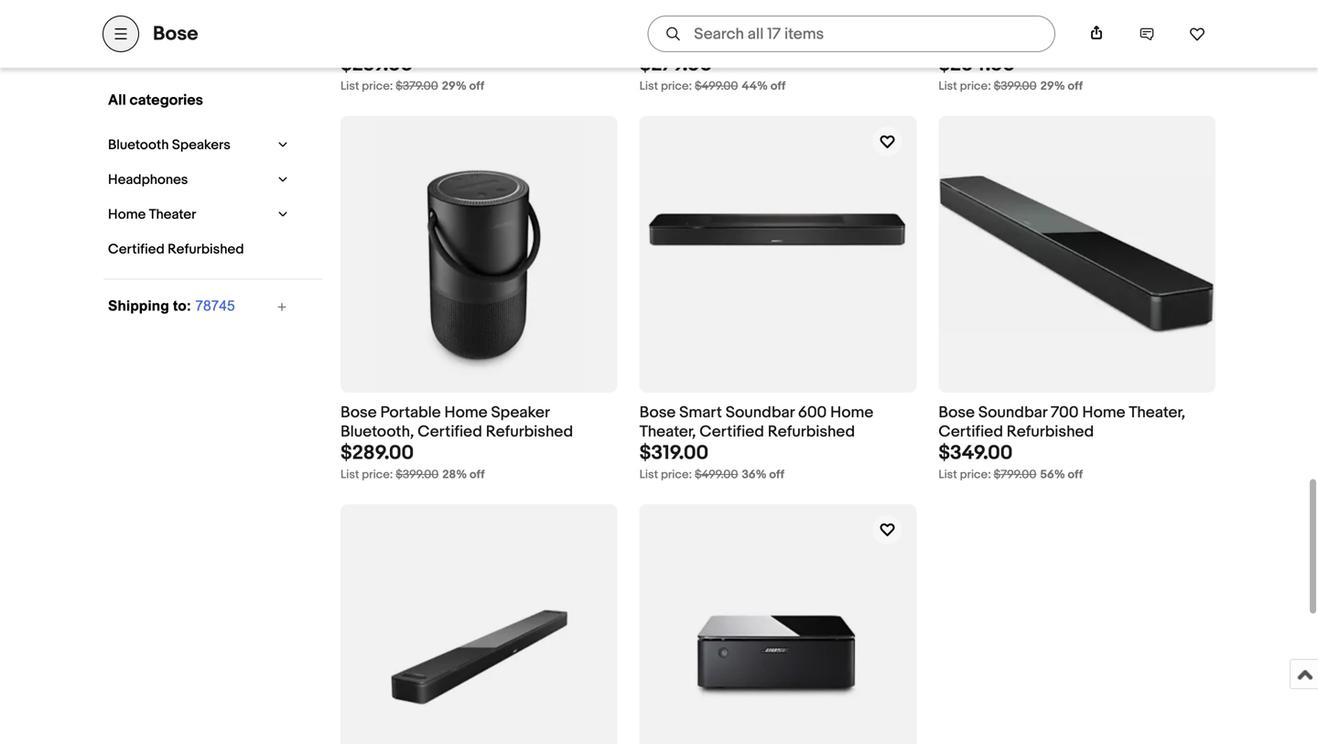 Task type: locate. For each thing, give the bounding box(es) containing it.
smart up the $319.00
[[680, 404, 723, 423]]

bose inside bose soundbar 700 home theater, certified refurbished
[[939, 404, 975, 423]]

list down the $319.00
[[640, 468, 659, 482]]

bose up $349.00
[[939, 404, 975, 423]]

list for $349.00
[[939, 468, 958, 482]]

off inside the $269.00 list price: $379.00 29% off
[[470, 79, 485, 93]]

bose inside bose smart soundbar 300 home theater, certified refurbished $279.00 list price: $499.00 44% off
[[640, 15, 676, 34]]

$269.00
[[341, 53, 413, 77]]

0 horizontal spatial $399.00
[[396, 468, 439, 482]]

surround
[[1044, 15, 1109, 34]]

1 29% from the left
[[442, 79, 467, 93]]

off inside bose smart soundbar 300 home theater, certified refurbished $279.00 list price: $499.00 44% off
[[771, 79, 786, 93]]

off right 44%
[[771, 79, 786, 93]]

refurbished inside bose portable home speaker bluetooth, certified refurbished
[[486, 423, 573, 442]]

off down bose wireless surround speakers home theater, certified refurbished button
[[1068, 79, 1083, 93]]

all categories link
[[103, 87, 289, 114]]

$499.00 left 44%
[[695, 79, 739, 93]]

1 vertical spatial smart
[[680, 404, 723, 423]]

theater, inside bose smart soundbar 300 home theater, certified refurbished $279.00 list price: $499.00 44% off
[[640, 34, 696, 53]]

soundbar left 300
[[726, 15, 795, 34]]

off right the 36%
[[770, 468, 785, 482]]

0 horizontal spatial speakers
[[172, 137, 231, 153]]

price: down $289.00
[[362, 468, 393, 482]]

price: inside $289.00 list price: $399.00 28% off
[[362, 468, 393, 482]]

bose
[[640, 15, 676, 34], [939, 15, 975, 34], [153, 22, 198, 46], [341, 404, 377, 423], [640, 404, 676, 423], [939, 404, 975, 423]]

price: inside the $269.00 list price: $379.00 29% off
[[362, 79, 393, 93]]

29% right $379.00
[[442, 79, 467, 93]]

2 29% from the left
[[1041, 79, 1066, 93]]

speakers left save this seller bose image
[[1113, 15, 1180, 34]]

certified inside bose wireless surround speakers home theater, certified refurbished $284.00 list price: $399.00 29% off
[[1046, 34, 1111, 53]]

$399.00 inside bose wireless surround speakers home theater, certified refurbished $284.00 list price: $399.00 29% off
[[994, 79, 1037, 93]]

1 vertical spatial $499.00
[[695, 468, 739, 482]]

soundbar up the $349.00 list price: $799.00 56% off
[[979, 404, 1048, 423]]

bluetooth
[[108, 137, 169, 153]]

off inside $319.00 list price: $499.00 36% off
[[770, 468, 785, 482]]

certified up the 36%
[[700, 423, 765, 442]]

certified up $799.00
[[939, 423, 1004, 442]]

home inside bose soundbar 700 home theater, certified refurbished
[[1083, 404, 1126, 423]]

soundbar left 600 at the bottom of page
[[726, 404, 795, 423]]

off right 56%
[[1068, 468, 1083, 482]]

certified down "home theater" on the left
[[108, 241, 165, 258]]

soundbar inside bose smart soundbar 600 home theater, certified refurbished
[[726, 404, 795, 423]]

off inside bose wireless surround speakers home theater, certified refurbished $284.00 list price: $399.00 29% off
[[1068, 79, 1083, 93]]

bose inside bose wireless surround speakers home theater, certified refurbished $284.00 list price: $399.00 29% off
[[939, 15, 975, 34]]

price:
[[362, 79, 393, 93], [661, 79, 692, 93], [960, 79, 992, 93], [362, 468, 393, 482], [661, 468, 692, 482], [960, 468, 992, 482]]

price: inside the $349.00 list price: $799.00 56% off
[[960, 468, 992, 482]]

29% down bose wireless surround speakers home theater, certified refurbished button
[[1041, 79, 1066, 93]]

1 horizontal spatial 29%
[[1041, 79, 1066, 93]]

speakers inside the bluetooth speakers link
[[172, 137, 231, 153]]

smart inside bose smart soundbar 600 home theater, certified refurbished
[[680, 404, 723, 423]]

theater, inside bose smart soundbar 600 home theater, certified refurbished
[[640, 423, 696, 442]]

0 vertical spatial speakers
[[1113, 15, 1180, 34]]

bose up $289.00
[[341, 404, 377, 423]]

list for $319.00
[[640, 468, 659, 482]]

bose inside bose smart soundbar 600 home theater, certified refurbished
[[640, 404, 676, 423]]

list for $269.00
[[341, 79, 359, 93]]

certified inside bose soundbar 700 home theater, certified refurbished
[[939, 423, 1004, 442]]

price: down $269.00
[[362, 79, 393, 93]]

certified
[[700, 34, 765, 53], [1046, 34, 1111, 53], [108, 241, 165, 258], [418, 423, 483, 442], [700, 423, 765, 442], [939, 423, 1004, 442]]

certified right the 'wireless'
[[1046, 34, 1111, 53]]

list
[[341, 79, 359, 93], [640, 79, 659, 93], [939, 79, 958, 93], [341, 468, 359, 482], [640, 468, 659, 482], [939, 468, 958, 482]]

all categories
[[108, 92, 203, 109]]

list for $289.00
[[341, 468, 359, 482]]

bose link
[[153, 22, 198, 46]]

0 vertical spatial $499.00
[[695, 79, 739, 93]]

price: down $284.00
[[960, 79, 992, 93]]

refurbished
[[768, 34, 856, 53], [1114, 34, 1201, 53], [168, 241, 244, 258], [486, 423, 573, 442], [768, 423, 856, 442], [1007, 423, 1095, 442]]

theater, for bose smart soundbar 300 home theater, certified refurbished $279.00 list price: $499.00 44% off
[[640, 34, 696, 53]]

1 horizontal spatial speakers
[[1113, 15, 1180, 34]]

list down $349.00
[[939, 468, 958, 482]]

certified up 44%
[[700, 34, 765, 53]]

bose for bose soundbar 700 home theater, certified refurbished
[[939, 404, 975, 423]]

speakers up headphones link
[[172, 137, 231, 153]]

theater
[[149, 207, 196, 223]]

off
[[470, 79, 485, 93], [771, 79, 786, 93], [1068, 79, 1083, 93], [470, 468, 485, 482], [770, 468, 785, 482], [1068, 468, 1083, 482]]

1 $499.00 from the top
[[695, 79, 739, 93]]

$319.00 list price: $499.00 36% off
[[640, 441, 785, 482]]

off for $319.00
[[770, 468, 785, 482]]

refurbished inside certified refurbished link
[[168, 241, 244, 258]]

certified up 28%
[[418, 423, 483, 442]]

$399.00 left 28%
[[396, 468, 439, 482]]

smart for bose smart soundbar 300 home theater, certified refurbished $279.00 list price: $499.00 44% off
[[680, 15, 723, 34]]

off inside the $349.00 list price: $799.00 56% off
[[1068, 468, 1083, 482]]

2 smart from the top
[[680, 404, 723, 423]]

bose up categories
[[153, 22, 198, 46]]

bose up $284.00
[[939, 15, 975, 34]]

certified inside bose smart soundbar 300 home theater, certified refurbished $279.00 list price: $499.00 44% off
[[700, 34, 765, 53]]

list inside the $349.00 list price: $799.00 56% off
[[939, 468, 958, 482]]

to:
[[173, 298, 191, 314]]

soundbar
[[726, 15, 795, 34], [726, 404, 795, 423], [979, 404, 1048, 423]]

$279.00
[[640, 53, 713, 77]]

$399.00
[[994, 79, 1037, 93], [396, 468, 439, 482]]

soundbar inside bose soundbar 700 home theater, certified refurbished
[[979, 404, 1048, 423]]

1 vertical spatial $399.00
[[396, 468, 439, 482]]

$289.00
[[341, 441, 414, 465]]

home
[[831, 15, 874, 34], [939, 34, 982, 53], [108, 207, 146, 223], [445, 404, 488, 423], [831, 404, 874, 423], [1083, 404, 1126, 423]]

speakers
[[1113, 15, 1180, 34], [172, 137, 231, 153]]

bose for bose smart soundbar 300 home theater, certified refurbished $279.00 list price: $499.00 44% off
[[640, 15, 676, 34]]

price: inside bose smart soundbar 300 home theater, certified refurbished $279.00 list price: $499.00 44% off
[[661, 79, 692, 93]]

soundbar inside bose smart soundbar 300 home theater, certified refurbished $279.00 list price: $499.00 44% off
[[726, 15, 795, 34]]

0 horizontal spatial 29%
[[442, 79, 467, 93]]

0 vertical spatial smart
[[680, 15, 723, 34]]

refurbished inside bose soundbar 700 home theater, certified refurbished
[[1007, 423, 1095, 442]]

price: down $349.00
[[960, 468, 992, 482]]

off right $379.00
[[470, 79, 485, 93]]

smart inside bose smart soundbar 300 home theater, certified refurbished $279.00 list price: $499.00 44% off
[[680, 15, 723, 34]]

price: down '$279.00' on the top
[[661, 79, 692, 93]]

0 vertical spatial $399.00
[[994, 79, 1037, 93]]

29%
[[442, 79, 467, 93], [1041, 79, 1066, 93]]

refurbished inside bose wireless surround speakers home theater, certified refurbished $284.00 list price: $399.00 29% off
[[1114, 34, 1201, 53]]

29% inside the $269.00 list price: $379.00 29% off
[[442, 79, 467, 93]]

44%
[[742, 79, 768, 93]]

list down $289.00
[[341, 468, 359, 482]]

refurbished inside bose smart soundbar 300 home theater, certified refurbished $279.00 list price: $499.00 44% off
[[768, 34, 856, 53]]

soundbar for 600
[[726, 404, 795, 423]]

smart up '$279.00' on the top
[[680, 15, 723, 34]]

soundbar for 300
[[726, 15, 795, 34]]

bose soundbar 700 home theater, certified refurbished button
[[939, 404, 1216, 442]]

Search all 17 items field
[[648, 16, 1056, 52]]

list inside $319.00 list price: $499.00 36% off
[[640, 468, 659, 482]]

bose inside bose portable home speaker bluetooth, certified refurbished
[[341, 404, 377, 423]]

headphones link
[[103, 167, 270, 193]]

home theater
[[108, 207, 196, 223]]

price: inside $319.00 list price: $499.00 36% off
[[661, 468, 692, 482]]

700
[[1051, 404, 1079, 423]]

list inside $289.00 list price: $399.00 28% off
[[341, 468, 359, 482]]

$399.00 inside $289.00 list price: $399.00 28% off
[[396, 468, 439, 482]]

bose up '$279.00' on the top
[[640, 15, 676, 34]]

off for $289.00
[[470, 468, 485, 482]]

price: for $319.00
[[661, 468, 692, 482]]

2 $499.00 from the top
[[695, 468, 739, 482]]

price: down the $319.00
[[661, 468, 692, 482]]

$349.00
[[939, 441, 1013, 465]]

list inside bose wireless surround speakers home theater, certified refurbished $284.00 list price: $399.00 29% off
[[939, 79, 958, 93]]

bose for bose
[[153, 22, 198, 46]]

300
[[798, 15, 827, 34]]

off right 28%
[[470, 468, 485, 482]]

list down '$279.00' on the top
[[640, 79, 659, 93]]

bose up the $319.00
[[640, 404, 676, 423]]

1 horizontal spatial $399.00
[[994, 79, 1037, 93]]

off inside $289.00 list price: $399.00 28% off
[[470, 468, 485, 482]]

shipping to: 78745
[[108, 298, 235, 314]]

$499.00 left the 36%
[[695, 468, 739, 482]]

bose smart soundbar 600 home theater, certified refurbished
[[640, 404, 874, 442]]

list down $269.00
[[341, 79, 359, 93]]

smart
[[680, 15, 723, 34], [680, 404, 723, 423]]

$499.00
[[695, 79, 739, 93], [695, 468, 739, 482]]

price: for $269.00
[[362, 79, 393, 93]]

theater, inside bose wireless surround speakers home theater, certified refurbished $284.00 list price: $399.00 29% off
[[986, 34, 1042, 53]]

save this seller bose image
[[1190, 26, 1206, 42]]

$399.00 down $284.00
[[994, 79, 1037, 93]]

refurbished inside bose smart soundbar 600 home theater, certified refurbished
[[768, 423, 856, 442]]

bose for bose wireless surround speakers home theater, certified refurbished $284.00 list price: $399.00 29% off
[[939, 15, 975, 34]]

1 smart from the top
[[680, 15, 723, 34]]

1 vertical spatial speakers
[[172, 137, 231, 153]]

wireless
[[979, 15, 1040, 34]]

theater, for bose wireless surround speakers home theater, certified refurbished $284.00 list price: $399.00 29% off
[[986, 34, 1042, 53]]

list down $284.00
[[939, 79, 958, 93]]

list inside the $269.00 list price: $379.00 29% off
[[341, 79, 359, 93]]

theater,
[[640, 34, 696, 53], [986, 34, 1042, 53], [1130, 404, 1186, 423], [640, 423, 696, 442]]

theater, for bose smart soundbar 600 home theater, certified refurbished
[[640, 423, 696, 442]]



Task type: vqa. For each thing, say whether or not it's contained in the screenshot.
price: in $269.00 List price: $379.00 29% off
yes



Task type: describe. For each thing, give the bounding box(es) containing it.
headphones
[[108, 172, 188, 188]]

$379.00
[[396, 79, 438, 93]]

bose smart soundbar 600 home theater, certified refurbished : quick view image
[[641, 151, 916, 358]]

certified inside bose portable home speaker bluetooth, certified refurbished
[[418, 423, 483, 442]]

price: inside bose wireless surround speakers home theater, certified refurbished $284.00 list price: $399.00 29% off
[[960, 79, 992, 93]]

bose portable home speaker bluetooth, certified refurbished : quick view image
[[376, 117, 582, 392]]

bose portable home speaker bluetooth, certified refurbished button
[[341, 404, 618, 442]]

78745
[[195, 298, 235, 314]]

bose wi-fi bluetooth music amplifier, certified refurbished : quick view image
[[641, 540, 916, 745]]

price: for $289.00
[[362, 468, 393, 482]]

home inside bose wireless surround speakers home theater, certified refurbished $284.00 list price: $399.00 29% off
[[939, 34, 982, 53]]

$284.00
[[939, 53, 1016, 77]]

speakers inside bose wireless surround speakers home theater, certified refurbished $284.00 list price: $399.00 29% off
[[1113, 15, 1180, 34]]

bose for bose smart soundbar 600 home theater, certified refurbished
[[640, 404, 676, 423]]

$349.00 list price: $799.00 56% off
[[939, 441, 1083, 482]]

29% inside bose wireless surround speakers home theater, certified refurbished $284.00 list price: $399.00 29% off
[[1041, 79, 1066, 93]]

bose smart soundbar 300 home theater, certified refurbished button
[[640, 15, 917, 54]]

all
[[108, 92, 126, 109]]

off for $349.00
[[1068, 468, 1083, 482]]

certified refurbished
[[108, 241, 244, 258]]

600
[[798, 404, 827, 423]]

bose soundbar 700 home theater, certified refurbished
[[939, 404, 1186, 442]]

off for $269.00
[[470, 79, 485, 93]]

$289.00 list price: $399.00 28% off
[[341, 441, 485, 482]]

$499.00 inside $319.00 list price: $499.00 36% off
[[695, 468, 739, 482]]

smart for bose smart soundbar 600 home theater, certified refurbished
[[680, 404, 723, 423]]

bose wireless surround speakers home theater, certified refurbished button
[[939, 15, 1216, 54]]

speaker
[[491, 404, 550, 423]]

28%
[[443, 468, 467, 482]]

price: for $349.00
[[960, 468, 992, 482]]

portable
[[381, 404, 441, 423]]

home theater link
[[103, 202, 270, 228]]

bluetooth speakers link
[[103, 132, 270, 158]]

bose smart soundbar 600 home theater, certified refurbished button
[[640, 404, 917, 442]]

bose portable home speaker bluetooth, certified refurbished
[[341, 404, 573, 442]]

bluetooth speakers
[[108, 137, 231, 153]]

theater, inside bose soundbar 700 home theater, certified refurbished
[[1130, 404, 1186, 423]]

bose wireless surround speakers home theater, certified refurbished $284.00 list price: $399.00 29% off
[[939, 15, 1201, 93]]

home inside bose smart soundbar 600 home theater, certified refurbished
[[831, 404, 874, 423]]

$269.00 list price: $379.00 29% off
[[341, 53, 485, 93]]

bose for bose portable home speaker bluetooth, certified refurbished
[[341, 404, 377, 423]]

home inside bose smart soundbar 300 home theater, certified refurbished $279.00 list price: $499.00 44% off
[[831, 15, 874, 34]]

bose smart soundbar 900 home theater, certified refurbished : quick view image
[[376, 506, 582, 745]]

$499.00 inside bose smart soundbar 300 home theater, certified refurbished $279.00 list price: $499.00 44% off
[[695, 79, 739, 93]]

36%
[[742, 468, 767, 482]]

list inside bose smart soundbar 300 home theater, certified refurbished $279.00 list price: $499.00 44% off
[[640, 79, 659, 93]]

56%
[[1041, 468, 1066, 482]]

certified refurbished link
[[103, 237, 282, 262]]

bluetooth,
[[341, 423, 414, 442]]

$319.00
[[640, 441, 709, 465]]

$799.00
[[994, 468, 1037, 482]]

bose soundbar 700 home theater, certified refurbished : quick view image
[[940, 175, 1215, 334]]

bose smart soundbar 300 home theater, certified refurbished $279.00 list price: $499.00 44% off
[[640, 15, 874, 93]]

shipping
[[108, 298, 169, 314]]

categories
[[130, 92, 203, 109]]

home inside bose portable home speaker bluetooth, certified refurbished
[[445, 404, 488, 423]]

certified inside bose smart soundbar 600 home theater, certified refurbished
[[700, 423, 765, 442]]



